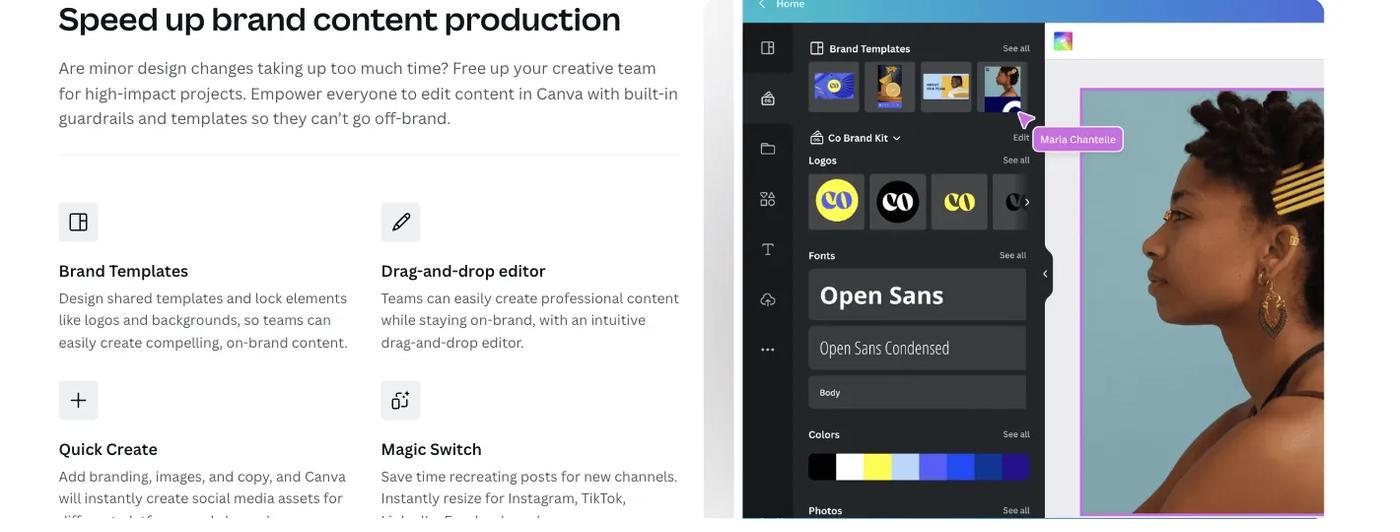 Task type: describe. For each thing, give the bounding box(es) containing it.
time
[[416, 467, 446, 486]]

too
[[331, 58, 357, 79]]

and down social
[[189, 512, 214, 520]]

drag-
[[381, 333, 416, 352]]

brand.
[[402, 108, 451, 129]]

so inside are minor design changes taking up too much time? free up your creative team for high-impact projects. empower everyone to edit content in canva with built-in guardrails and templates so they can't go off-brand.
[[251, 108, 269, 129]]

channels. inside quick create add branding, images, and copy, and canva will instantly create social media assets for different platforms and channels.
[[217, 512, 281, 520]]

off-
[[375, 108, 402, 129]]

more.
[[544, 512, 582, 520]]

recreating
[[449, 467, 517, 486]]

minor
[[89, 58, 134, 79]]

templates
[[109, 260, 188, 282]]

guardrails
[[59, 108, 134, 129]]

on- inside drag-and-drop editor teams can easily create professional content while staying on-brand, with an intuitive drag-and-drop editor.
[[470, 311, 493, 330]]

brand,
[[493, 311, 536, 330]]

channels. inside magic switch save time recreating posts for new channels. instantly resize for instagram, tiktok, linkedin, facebook, and more.
[[615, 467, 678, 486]]

intuitive
[[591, 311, 646, 330]]

2 up from the left
[[490, 58, 510, 79]]

for up the facebook,
[[485, 489, 505, 508]]

edit
[[421, 83, 451, 104]]

are minor design changes taking up too much time? free up your creative team for high-impact projects. empower everyone to edit content in canva with built-in guardrails and templates so they can't go off-brand.
[[59, 58, 678, 129]]

while
[[381, 311, 416, 330]]

an
[[571, 311, 588, 330]]

2 in from the left
[[664, 83, 678, 104]]

content inside are minor design changes taking up too much time? free up your creative team for high-impact projects. empower everyone to edit content in canva with built-in guardrails and templates so they can't go off-brand.
[[455, 83, 515, 104]]

and down shared
[[123, 311, 148, 330]]

impact
[[123, 83, 176, 104]]

and left lock
[[227, 289, 252, 308]]

0 vertical spatial and-
[[423, 260, 458, 282]]

are
[[59, 58, 85, 79]]

teams
[[263, 311, 304, 330]]

add
[[59, 467, 86, 486]]

branding,
[[89, 467, 152, 486]]

taking
[[257, 58, 303, 79]]

different
[[59, 512, 117, 520]]

to
[[401, 83, 417, 104]]

0 vertical spatial drop
[[458, 260, 495, 282]]

everyone
[[326, 83, 397, 104]]

create inside drag-and-drop editor teams can easily create professional content while staying on-brand, with an intuitive drag-and-drop editor.
[[495, 289, 538, 308]]

and up assets
[[276, 467, 301, 486]]

magic
[[381, 439, 426, 460]]

they
[[273, 108, 307, 129]]

so inside the brand templates design shared templates and lock elements like logos and backgrounds, so teams can easily create compelling, on-brand content.
[[244, 311, 260, 330]]

backgrounds,
[[152, 311, 241, 330]]

and up social
[[209, 467, 234, 486]]

logos
[[84, 311, 120, 330]]

with inside are minor design changes taking up too much time? free up your creative team for high-impact projects. empower everyone to edit content in canva with built-in guardrails and templates so they can't go off-brand.
[[587, 83, 620, 104]]

brand
[[59, 260, 105, 282]]

1 in from the left
[[519, 83, 533, 104]]

quick create add branding, images, and copy, and canva will instantly create social media assets for different platforms and channels.
[[59, 439, 346, 520]]

projects. empower
[[180, 83, 322, 104]]

1 vertical spatial and-
[[416, 333, 446, 352]]

content.
[[292, 333, 348, 352]]

brand
[[249, 333, 288, 352]]

much
[[360, 58, 403, 79]]

compelling,
[[146, 333, 223, 352]]

1 vertical spatial drop
[[446, 333, 478, 352]]

new
[[584, 467, 611, 486]]



Task type: vqa. For each thing, say whether or not it's contained in the screenshot.
THE PAGE
no



Task type: locate. For each thing, give the bounding box(es) containing it.
0 vertical spatial create
[[495, 289, 538, 308]]

instagram,
[[508, 489, 578, 508]]

on- up editor.
[[470, 311, 493, 330]]

1 vertical spatial can
[[307, 311, 331, 330]]

drop left editor
[[458, 260, 495, 282]]

templates up backgrounds, on the bottom of page
[[156, 289, 223, 308]]

assets
[[278, 489, 320, 508]]

easily up staying
[[454, 289, 492, 308]]

1 horizontal spatial easily
[[454, 289, 492, 308]]

templates inside the brand templates design shared templates and lock elements like logos and backgrounds, so teams can easily create compelling, on-brand content.
[[156, 289, 223, 308]]

channels. up tiktok,
[[615, 467, 678, 486]]

brand templates design shared templates and lock elements like logos and backgrounds, so teams can easily create compelling, on-brand content.
[[59, 260, 348, 352]]

magic switch save time recreating posts for new channels. instantly resize for instagram, tiktok, linkedin, facebook, and more.
[[381, 439, 678, 520]]

canva inside quick create add branding, images, and copy, and canva will instantly create social media assets for different platforms and channels.
[[305, 467, 346, 486]]

1 horizontal spatial create
[[146, 489, 189, 508]]

2 vertical spatial create
[[146, 489, 189, 508]]

1 horizontal spatial up
[[490, 58, 510, 79]]

content
[[455, 83, 515, 104], [627, 289, 679, 308]]

2 horizontal spatial create
[[495, 289, 538, 308]]

1 vertical spatial with
[[539, 311, 568, 330]]

design
[[59, 289, 104, 308]]

can
[[427, 289, 451, 308], [307, 311, 331, 330]]

1 vertical spatial easily
[[59, 333, 97, 352]]

0 vertical spatial templates
[[171, 108, 248, 129]]

team
[[618, 58, 656, 79]]

0 vertical spatial with
[[587, 83, 620, 104]]

your
[[514, 58, 548, 79]]

so
[[251, 108, 269, 129], [244, 311, 260, 330]]

canva
[[536, 83, 584, 104], [305, 467, 346, 486]]

facebook,
[[444, 512, 512, 520]]

create inside quick create add branding, images, and copy, and canva will instantly create social media assets for different platforms and channels.
[[146, 489, 189, 508]]

images,
[[156, 467, 205, 486]]

easily down like
[[59, 333, 97, 352]]

1 horizontal spatial with
[[587, 83, 620, 104]]

lock
[[255, 289, 282, 308]]

templates inside are minor design changes taking up too much time? free up your creative team for high-impact projects. empower everyone to edit content in canva with built-in guardrails and templates so they can't go off-brand.
[[171, 108, 248, 129]]

for inside are minor design changes taking up too much time? free up your creative team for high-impact projects. empower everyone to edit content in canva with built-in guardrails and templates so they can't go off-brand.
[[59, 83, 81, 104]]

easily
[[454, 289, 492, 308], [59, 333, 97, 352]]

drop
[[458, 260, 495, 282], [446, 333, 478, 352]]

and- up teams
[[423, 260, 458, 282]]

create inside the brand templates design shared templates and lock elements like logos and backgrounds, so teams can easily create compelling, on-brand content.
[[100, 333, 142, 352]]

and
[[138, 108, 167, 129], [227, 289, 252, 308], [123, 311, 148, 330], [209, 467, 234, 486], [276, 467, 301, 486], [189, 512, 214, 520], [515, 512, 540, 520]]

and-
[[423, 260, 458, 282], [416, 333, 446, 352]]

and inside are minor design changes taking up too much time? free up your creative team for high-impact projects. empower everyone to edit content in canva with built-in guardrails and templates so they can't go off-brand.
[[138, 108, 167, 129]]

and down impact
[[138, 108, 167, 129]]

1 vertical spatial channels.
[[217, 512, 281, 520]]

platforms
[[120, 512, 186, 520]]

0 vertical spatial easily
[[454, 289, 492, 308]]

canva up assets
[[305, 467, 346, 486]]

on- down backgrounds, on the bottom of page
[[226, 333, 249, 352]]

media
[[234, 489, 275, 508]]

editor.
[[482, 333, 524, 352]]

1 horizontal spatial on-
[[470, 311, 493, 330]]

can inside the brand templates design shared templates and lock elements like logos and backgrounds, so teams can easily create compelling, on-brand content.
[[307, 311, 331, 330]]

editor
[[499, 260, 546, 282]]

0 horizontal spatial content
[[455, 83, 515, 104]]

linkedin,
[[381, 512, 441, 520]]

with inside drag-and-drop editor teams can easily create professional content while staying on-brand, with an intuitive drag-and-drop editor.
[[539, 311, 568, 330]]

instantly
[[84, 489, 143, 508]]

on- inside the brand templates design shared templates and lock elements like logos and backgrounds, so teams can easily create compelling, on-brand content.
[[226, 333, 249, 352]]

0 vertical spatial canva
[[536, 83, 584, 104]]

quick
[[59, 439, 102, 460]]

posts
[[521, 467, 558, 486]]

up right free
[[490, 58, 510, 79]]

1 vertical spatial on-
[[226, 333, 249, 352]]

so down projects. empower
[[251, 108, 269, 129]]

create down logos
[[100, 333, 142, 352]]

can up content.
[[307, 311, 331, 330]]

elements
[[286, 289, 347, 308]]

can't
[[311, 108, 349, 129]]

tiktok,
[[582, 489, 626, 508]]

up left too
[[307, 58, 327, 79]]

channels.
[[615, 467, 678, 486], [217, 512, 281, 520]]

1 vertical spatial canva
[[305, 467, 346, 486]]

easily inside the brand templates design shared templates and lock elements like logos and backgrounds, so teams can easily create compelling, on-brand content.
[[59, 333, 97, 352]]

for right assets
[[323, 489, 343, 508]]

content down free
[[455, 83, 515, 104]]

0 horizontal spatial with
[[539, 311, 568, 330]]

1 horizontal spatial in
[[664, 83, 678, 104]]

so up brand at the left bottom
[[244, 311, 260, 330]]

content inside drag-and-drop editor teams can easily create professional content while staying on-brand, with an intuitive drag-and-drop editor.
[[627, 289, 679, 308]]

save
[[381, 467, 413, 486]]

0 vertical spatial content
[[455, 83, 515, 104]]

create up brand,
[[495, 289, 538, 308]]

on-
[[470, 311, 493, 330], [226, 333, 249, 352]]

social
[[192, 489, 230, 508]]

can up staying
[[427, 289, 451, 308]]

resize
[[443, 489, 482, 508]]

1 vertical spatial so
[[244, 311, 260, 330]]

1 horizontal spatial content
[[627, 289, 679, 308]]

will
[[59, 489, 81, 508]]

built-
[[624, 83, 664, 104]]

staying
[[419, 311, 467, 330]]

for down are
[[59, 83, 81, 104]]

with left an
[[539, 311, 568, 330]]

create
[[106, 439, 158, 460]]

0 horizontal spatial up
[[307, 58, 327, 79]]

0 horizontal spatial in
[[519, 83, 533, 104]]

1 horizontal spatial can
[[427, 289, 451, 308]]

0 vertical spatial so
[[251, 108, 269, 129]]

time?
[[407, 58, 449, 79]]

0 horizontal spatial create
[[100, 333, 142, 352]]

channels. down media
[[217, 512, 281, 520]]

in
[[519, 83, 533, 104], [664, 83, 678, 104]]

0 horizontal spatial canva
[[305, 467, 346, 486]]

for
[[59, 83, 81, 104], [561, 467, 581, 486], [323, 489, 343, 508], [485, 489, 505, 508]]

can inside drag-and-drop editor teams can easily create professional content while staying on-brand, with an intuitive drag-and-drop editor.
[[427, 289, 451, 308]]

create
[[495, 289, 538, 308], [100, 333, 142, 352], [146, 489, 189, 508]]

drag-
[[381, 260, 423, 282]]

1 vertical spatial content
[[627, 289, 679, 308]]

0 vertical spatial on-
[[470, 311, 493, 330]]

canva inside are minor design changes taking up too much time? free up your creative team for high-impact projects. empower everyone to edit content in canva with built-in guardrails and templates so they can't go off-brand.
[[536, 83, 584, 104]]

teams
[[381, 289, 423, 308]]

0 vertical spatial channels.
[[615, 467, 678, 486]]

professional
[[541, 289, 624, 308]]

for left new
[[561, 467, 581, 486]]

1 vertical spatial templates
[[156, 289, 223, 308]]

1 vertical spatial create
[[100, 333, 142, 352]]

up
[[307, 58, 327, 79], [490, 58, 510, 79]]

create up platforms
[[146, 489, 189, 508]]

like
[[59, 311, 81, 330]]

drag-and-drop editor teams can easily create professional content while staying on-brand, with an intuitive drag-and-drop editor.
[[381, 260, 679, 352]]

and inside magic switch save time recreating posts for new channels. instantly resize for instagram, tiktok, linkedin, facebook, and more.
[[515, 512, 540, 520]]

with
[[587, 83, 620, 104], [539, 311, 568, 330]]

templates down projects. empower
[[171, 108, 248, 129]]

1 horizontal spatial channels.
[[615, 467, 678, 486]]

0 horizontal spatial can
[[307, 311, 331, 330]]

copy,
[[237, 467, 273, 486]]

creative
[[552, 58, 614, 79]]

and down the instagram, on the left bottom of page
[[515, 512, 540, 520]]

high-
[[85, 83, 123, 104]]

drop down staying
[[446, 333, 478, 352]]

changes
[[191, 58, 254, 79]]

easily inside drag-and-drop editor teams can easily create professional content while staying on-brand, with an intuitive drag-and-drop editor.
[[454, 289, 492, 308]]

0 horizontal spatial on-
[[226, 333, 249, 352]]

go
[[353, 108, 371, 129]]

with down creative
[[587, 83, 620, 104]]

instantly
[[381, 489, 440, 508]]

switch
[[430, 439, 482, 460]]

0 horizontal spatial channels.
[[217, 512, 281, 520]]

1 up from the left
[[307, 58, 327, 79]]

0 horizontal spatial easily
[[59, 333, 97, 352]]

design
[[137, 58, 187, 79]]

1 horizontal spatial canva
[[536, 83, 584, 104]]

canva down creative
[[536, 83, 584, 104]]

free
[[453, 58, 486, 79]]

content up intuitive
[[627, 289, 679, 308]]

shared
[[107, 289, 153, 308]]

and- down staying
[[416, 333, 446, 352]]

for inside quick create add branding, images, and copy, and canva will instantly create social media assets for different platforms and channels.
[[323, 489, 343, 508]]

0 vertical spatial can
[[427, 289, 451, 308]]

templates
[[171, 108, 248, 129], [156, 289, 223, 308]]



